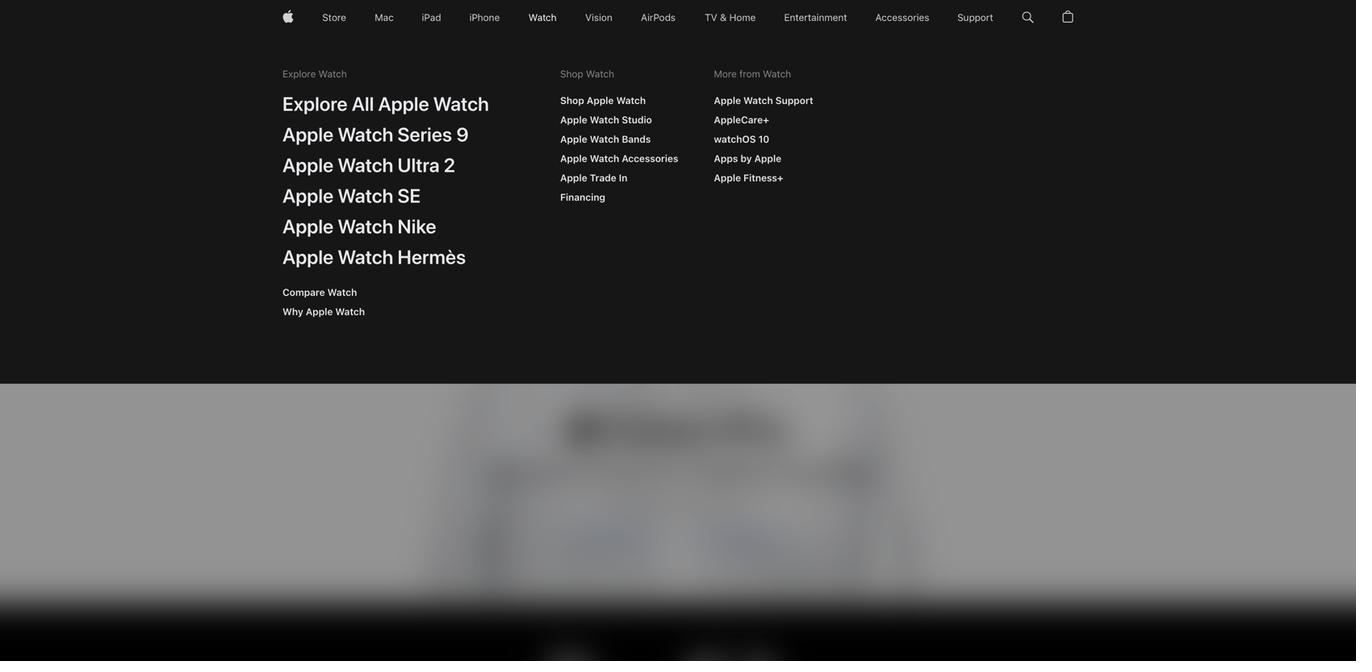 Task type: vqa. For each thing, say whether or not it's contained in the screenshot.
with to the left
no



Task type: describe. For each thing, give the bounding box(es) containing it.
mac image
[[375, 0, 393, 36]]

apple down apps
[[714, 172, 741, 184]]

apple watch series 9 link
[[274, 116, 478, 152]]

compare
[[283, 287, 325, 299]]

apple down apple watch se link
[[283, 215, 334, 239]]

support
[[775, 95, 813, 107]]

watch up apple watch nike link
[[338, 184, 394, 208]]

watch up apple watch ultra 2 link
[[338, 123, 394, 147]]

why
[[283, 306, 303, 318]]

by
[[740, 153, 752, 165]]

watch up 9
[[433, 92, 489, 116]]

watch down 'shop apple watch' link
[[590, 114, 619, 126]]

apple up 'applecare+'
[[714, 95, 741, 107]]

ultra
[[398, 154, 440, 177]]

watchos 10 link
[[705, 128, 778, 152]]

apple up compare
[[283, 246, 334, 269]]

apple up apple watch nike link
[[283, 184, 334, 208]]

apple trade in link
[[551, 166, 636, 190]]

from
[[739, 68, 760, 80]]

shopping bag image
[[1062, 0, 1073, 36]]

apple up apple watch studio link
[[587, 95, 614, 107]]

watch up why apple watch link on the left top of the page
[[327, 287, 357, 299]]

airpods image
[[641, 0, 676, 36]]

tv and home image
[[704, 0, 756, 36]]

apple down 'shop apple watch' link
[[560, 114, 587, 126]]

applecare+
[[714, 114, 769, 126]]

apple watch bands link
[[551, 128, 660, 152]]

apple watch studio link
[[551, 108, 661, 132]]

watch up apple watch se link
[[338, 154, 394, 177]]

applecare+ link
[[705, 108, 778, 132]]

watch right from
[[763, 68, 791, 80]]

apple watch se link
[[274, 178, 430, 213]]

apple inside compare watch why apple watch
[[306, 306, 333, 318]]

all
[[352, 92, 374, 116]]

more from watch
[[714, 68, 791, 80]]

shop for shop apple watch apple watch studio apple watch bands apple watch accessories apple trade in financing
[[560, 95, 584, 107]]

apple watch support link
[[705, 89, 822, 113]]

se
[[398, 184, 421, 208]]

shop for shop watch
[[560, 68, 583, 80]]

shop apple watch link
[[551, 89, 655, 113]]

apple fitness+ link
[[705, 166, 792, 190]]

explore for explore watch
[[283, 68, 316, 80]]

apple watch ultra 2 link
[[274, 147, 464, 182]]

watch up apple watch hermès link at the left of the page
[[338, 215, 394, 239]]

nike
[[398, 215, 436, 239]]

apple down 10
[[754, 153, 781, 165]]

in
[[619, 172, 627, 184]]

10
[[758, 134, 769, 145]]



Task type: locate. For each thing, give the bounding box(es) containing it.
9
[[456, 123, 469, 147]]

accessories image
[[875, 0, 929, 36]]

2 explore from the top
[[283, 92, 348, 116]]

apple up series
[[378, 92, 429, 116]]

1 vertical spatial explore
[[283, 92, 348, 116]]

watch inside the apple watch support applecare+ watchos 10 apps by apple apple fitness+
[[743, 95, 773, 107]]

shop inside 'shop apple watch apple watch studio apple watch bands apple watch accessories apple trade in financing'
[[560, 95, 584, 107]]

watch up 'applecare+'
[[743, 95, 773, 107]]

2 shop from the top
[[560, 95, 584, 107]]

apple up financing
[[560, 172, 587, 184]]

explore down apple icon on the left of the page
[[283, 68, 316, 80]]

watchos
[[714, 134, 756, 145]]

explore for explore all apple watch apple watch series 9 apple watch ultra 2 apple watch se apple watch nike apple watch hermès
[[283, 92, 348, 116]]

apple down explore watch
[[283, 123, 334, 147]]

watch down the apple watch bands link
[[590, 153, 619, 165]]

entertainment image
[[785, 0, 847, 36]]

0 vertical spatial shop
[[560, 68, 583, 80]]

shop up 'shop apple watch' link
[[560, 68, 583, 80]]

apple watch nike link
[[274, 208, 445, 244]]

apple up apple watch se link
[[283, 154, 334, 177]]

2
[[444, 154, 455, 177]]

1 vertical spatial shop
[[560, 95, 584, 107]]

series
[[398, 123, 452, 147]]

bands
[[622, 134, 651, 145]]

trade
[[590, 172, 616, 184]]

hermès
[[398, 246, 466, 269]]

shop watch
[[560, 68, 614, 80]]

accessories
[[622, 153, 678, 165]]

watch down compare watch "link"
[[335, 306, 365, 318]]

shop apple watch apple watch studio apple watch bands apple watch accessories apple trade in financing
[[560, 95, 678, 203]]

support image
[[958, 0, 993, 36]]

explore inside "explore all apple watch apple watch series 9 apple watch ultra 2 apple watch se apple watch nike apple watch hermès"
[[283, 92, 348, 116]]

ipad image
[[422, 0, 441, 36]]

explore down explore watch
[[283, 92, 348, 116]]

apple watch accessories link
[[551, 147, 687, 171]]

fitness+
[[743, 172, 783, 184]]

explore all apple watch apple watch series 9 apple watch ultra 2 apple watch se apple watch nike apple watch hermès
[[283, 92, 489, 269]]

vision image
[[585, 0, 613, 36]]

search apple.com image
[[1022, 0, 1034, 36]]

store image
[[322, 0, 346, 36]]

apple down compare watch "link"
[[306, 306, 333, 318]]

apps by apple link
[[705, 147, 790, 171]]

shop
[[560, 68, 583, 80], [560, 95, 584, 107]]

watch
[[318, 68, 347, 80], [586, 68, 614, 80], [763, 68, 791, 80], [433, 92, 489, 116], [616, 95, 646, 107], [743, 95, 773, 107], [590, 114, 619, 126], [338, 123, 394, 147], [590, 134, 619, 145], [590, 153, 619, 165], [338, 154, 394, 177], [338, 184, 394, 208], [338, 215, 394, 239], [338, 246, 394, 269], [327, 287, 357, 299], [335, 306, 365, 318]]

explore watch element
[[274, 86, 498, 324]]

shop down shop watch
[[560, 95, 584, 107]]

financing link
[[551, 186, 614, 210]]

explore watch
[[283, 68, 347, 80]]

watch down store icon
[[318, 68, 347, 80]]

compare watch link
[[274, 281, 366, 305]]

apple watch hermès link
[[274, 239, 475, 274]]

apple
[[378, 92, 429, 116], [587, 95, 614, 107], [714, 95, 741, 107], [560, 114, 587, 126], [283, 123, 334, 147], [560, 134, 587, 145], [560, 153, 587, 165], [754, 153, 781, 165], [283, 154, 334, 177], [560, 172, 587, 184], [714, 172, 741, 184], [283, 184, 334, 208], [283, 215, 334, 239], [283, 246, 334, 269], [306, 306, 333, 318]]

more from watch element
[[705, 89, 822, 190]]

compare watch why apple watch
[[283, 287, 365, 318]]

apple up apple trade in link in the top of the page
[[560, 153, 587, 165]]

watch down apple watch nike link
[[338, 246, 394, 269]]

watch up 'shop apple watch' link
[[586, 68, 614, 80]]

apple watch support applecare+ watchos 10 apps by apple apple fitness+
[[714, 95, 813, 184]]

watch image
[[528, 0, 557, 36]]

explore all apple watch link
[[274, 86, 498, 121]]

shop watch element
[[551, 89, 687, 210]]

financing
[[560, 192, 605, 203]]

apple down apple watch studio link
[[560, 134, 587, 145]]

iphone image
[[469, 0, 500, 36]]

0 vertical spatial explore
[[283, 68, 316, 80]]

apps
[[714, 153, 738, 165]]

watch up studio
[[616, 95, 646, 107]]

watch down apple watch studio link
[[590, 134, 619, 145]]

more
[[714, 68, 737, 80]]

1 shop from the top
[[560, 68, 583, 80]]

1 explore from the top
[[283, 68, 316, 80]]

why apple watch link
[[274, 300, 374, 324]]

explore
[[283, 68, 316, 80], [283, 92, 348, 116]]

studio
[[622, 114, 652, 126]]

main content
[[0, 0, 1356, 662]]

apple image
[[283, 0, 294, 36]]



